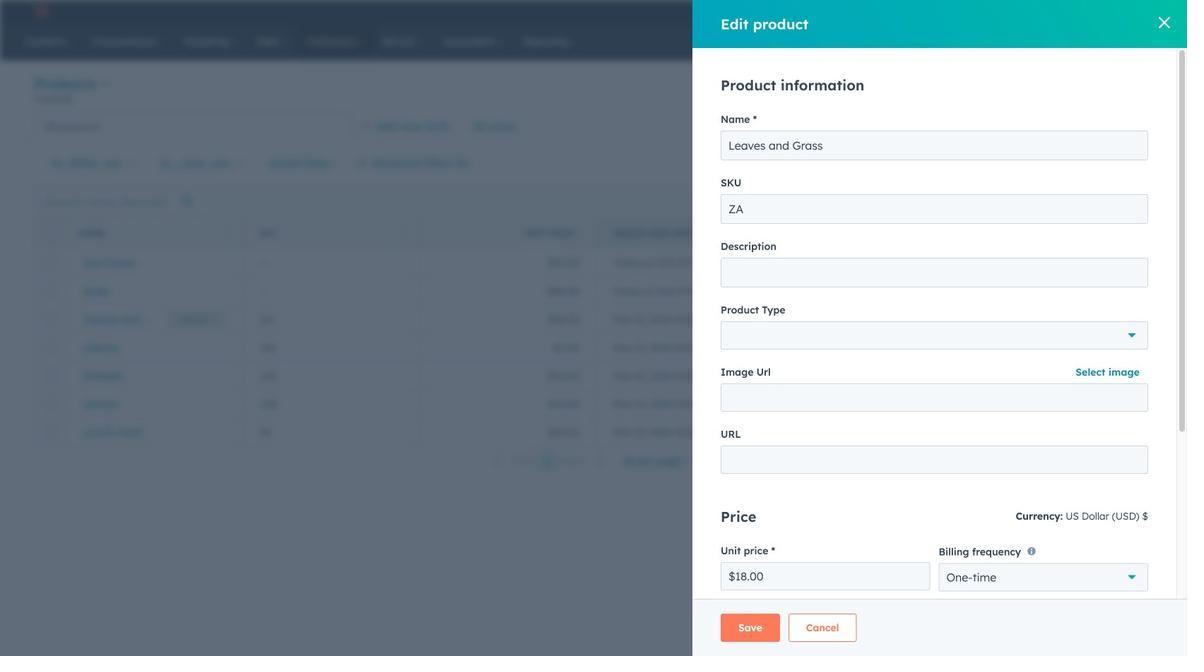 Task type: describe. For each thing, give the bounding box(es) containing it.
2 press to sort. element from the left
[[402, 227, 407, 239]]

pagination navigation
[[486, 452, 614, 471]]

press to sort. image for first press to sort. element from the left
[[225, 227, 230, 237]]

close image
[[1159, 17, 1170, 28]]

3 press to sort. element from the left
[[580, 227, 585, 239]]

marketplaces image
[[960, 6, 973, 19]]

Search name, description, or SKU search field
[[37, 189, 204, 214]]

1 press to sort. element from the left
[[225, 227, 230, 239]]



Task type: locate. For each thing, give the bounding box(es) containing it.
dialog
[[693, 0, 1187, 657]]

2 horizontal spatial press to sort. element
[[580, 227, 585, 239]]

press to sort. image for 3rd press to sort. element from left
[[580, 227, 585, 237]]

0 horizontal spatial press to sort. image
[[225, 227, 230, 237]]

menu
[[857, 0, 1170, 23]]

1 horizontal spatial press to sort. element
[[402, 227, 407, 239]]

terry turtle image
[[1067, 5, 1080, 18]]

None text field
[[721, 194, 1148, 224], [721, 258, 1148, 288], [721, 194, 1148, 224], [721, 258, 1148, 288]]

press to sort. element
[[225, 227, 230, 239], [402, 227, 407, 239], [580, 227, 585, 239]]

Search HubSpot search field
[[989, 30, 1138, 54]]

1 press to sort. image from the left
[[225, 227, 230, 237]]

1 horizontal spatial press to sort. image
[[580, 227, 585, 237]]

press to sort. image
[[225, 227, 230, 237], [580, 227, 585, 237]]

0 horizontal spatial press to sort. element
[[225, 227, 230, 239]]

banner
[[34, 73, 1153, 112]]

2 press to sort. image from the left
[[580, 227, 585, 237]]

None text field
[[721, 131, 1148, 160], [721, 384, 1148, 412], [721, 446, 1148, 474], [721, 563, 930, 591], [721, 131, 1148, 160], [721, 384, 1148, 412], [721, 446, 1148, 474], [721, 563, 930, 591]]



Task type: vqa. For each thing, say whether or not it's contained in the screenshot.
topmost Opportunity button
no



